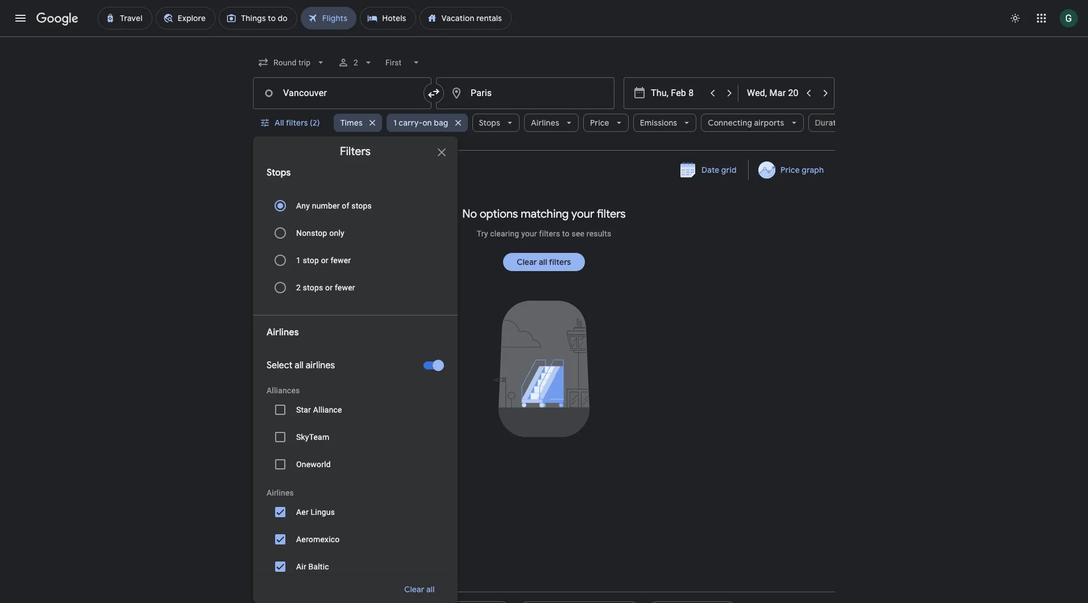Task type: describe. For each thing, give the bounding box(es) containing it.
results
[[587, 229, 612, 238]]

filters inside button
[[286, 118, 308, 128]]

clear all
[[405, 585, 435, 595]]

stops option group
[[267, 192, 444, 301]]

Departure text field
[[651, 78, 704, 109]]

oneworld
[[296, 460, 331, 469]]

see
[[572, 229, 585, 238]]

times
[[340, 118, 363, 128]]

aeromexico
[[296, 535, 340, 544]]

alliance
[[313, 406, 342, 415]]

connecting
[[708, 118, 752, 128]]

options
[[480, 207, 518, 221]]

on
[[423, 118, 432, 128]]

all inside button
[[427, 585, 435, 595]]

change appearance image
[[1002, 5, 1029, 32]]

all for filters
[[539, 257, 548, 267]]

connecting airports button
[[701, 109, 804, 136]]

filters up results at top
[[597, 207, 626, 221]]

none search field containing filters
[[253, 49, 868, 603]]

airports
[[754, 118, 785, 128]]

airlines inside airlines popup button
[[531, 118, 560, 128]]

1 stop or fewer
[[296, 256, 351, 265]]

any
[[296, 201, 310, 210]]

date grid
[[702, 165, 737, 175]]

grid
[[722, 165, 737, 175]]

airlines for select all airlines
[[267, 489, 294, 498]]

all filters (2) button
[[253, 109, 329, 136]]

of
[[342, 201, 350, 210]]

airlines button
[[524, 109, 579, 136]]

times button
[[334, 109, 382, 136]]

date
[[702, 165, 720, 175]]

filters left to
[[539, 229, 560, 238]]

no
[[463, 207, 477, 221]]

clear all filters button
[[503, 249, 585, 276]]

price button
[[583, 109, 629, 136]]

price graph button
[[751, 160, 833, 180]]

no options matching your filters main content
[[253, 160, 835, 578]]

skyteam
[[296, 433, 330, 442]]

number
[[312, 201, 340, 210]]

try clearing your filters to see results
[[477, 229, 612, 238]]

clear all filters
[[517, 257, 571, 267]]

alliances
[[267, 386, 300, 395]]

try
[[477, 229, 488, 238]]

air baltic
[[296, 562, 329, 572]]

clearing
[[490, 229, 519, 238]]

1 for 1 carry-on bag
[[394, 118, 397, 128]]

price graph
[[781, 165, 824, 175]]

fewer for 2 stops or fewer
[[335, 283, 355, 292]]

or for stop
[[321, 256, 329, 265]]

main menu image
[[14, 11, 27, 25]]

all
[[275, 118, 284, 128]]

star
[[296, 406, 311, 415]]

all for airlines
[[295, 360, 304, 371]]

stop
[[303, 256, 319, 265]]

no options matching your filters
[[463, 207, 626, 221]]

date grid button
[[672, 160, 746, 180]]

airlines
[[306, 360, 335, 371]]

connecting airports
[[708, 118, 785, 128]]

price for price
[[590, 118, 610, 128]]

2 for 2 stops or fewer
[[296, 283, 301, 292]]



Task type: locate. For each thing, give the bounding box(es) containing it.
clear down 'air baltic only' image
[[405, 585, 425, 595]]

1
[[394, 118, 397, 128], [296, 256, 301, 265]]

0 vertical spatial your
[[572, 207, 595, 221]]

nonstop
[[296, 229, 327, 238]]

stops right bag
[[479, 118, 500, 128]]

clear for clear all
[[405, 585, 425, 595]]

emissions
[[640, 118, 678, 128]]

0 horizontal spatial 2
[[296, 283, 301, 292]]

1 inside stops option group
[[296, 256, 301, 265]]

your right clearing
[[522, 229, 537, 238]]

0 horizontal spatial 1
[[296, 256, 301, 265]]

1 vertical spatial stops
[[303, 283, 323, 292]]

lingus
[[311, 508, 335, 517]]

None field
[[253, 52, 331, 73], [381, 52, 427, 73], [253, 52, 331, 73], [381, 52, 427, 73]]

1 left carry-
[[394, 118, 397, 128]]

price left 'graph'
[[781, 165, 800, 175]]

price inside button
[[781, 165, 800, 175]]

(2)
[[310, 118, 320, 128]]

air baltic only image
[[399, 553, 444, 581]]

2 vertical spatial all
[[427, 585, 435, 595]]

aer
[[296, 508, 309, 517]]

airlines
[[531, 118, 560, 128], [267, 327, 299, 338], [267, 489, 294, 498]]

swap origin and destination. image
[[427, 86, 441, 100]]

1 horizontal spatial stops
[[352, 201, 372, 210]]

1 carry-on bag
[[394, 118, 448, 128]]

1 carry-on bag button
[[387, 109, 468, 136]]

close dialog image
[[435, 146, 449, 159]]

1 horizontal spatial stops
[[479, 118, 500, 128]]

stops right of
[[352, 201, 372, 210]]

loading results progress bar
[[0, 36, 1089, 39]]

1 horizontal spatial clear
[[517, 257, 537, 267]]

1 horizontal spatial price
[[781, 165, 800, 175]]

1 vertical spatial 1
[[296, 256, 301, 265]]

1 horizontal spatial 1
[[394, 118, 397, 128]]

0 vertical spatial fewer
[[331, 256, 351, 265]]

only
[[329, 229, 345, 238]]

nonstop only
[[296, 229, 345, 238]]

1 vertical spatial fewer
[[335, 283, 355, 292]]

bag
[[434, 118, 448, 128]]

0 horizontal spatial your
[[522, 229, 537, 238]]

0 vertical spatial airlines
[[531, 118, 560, 128]]

1 horizontal spatial all
[[427, 585, 435, 595]]

to
[[563, 229, 570, 238]]

all down try clearing your filters to see results on the top
[[539, 257, 548, 267]]

fewer
[[331, 256, 351, 265], [335, 283, 355, 292]]

star alliance
[[296, 406, 342, 415]]

all down 'air baltic only' image
[[427, 585, 435, 595]]

0 horizontal spatial price
[[590, 118, 610, 128]]

price
[[590, 118, 610, 128], [781, 165, 800, 175]]

2 inside stops option group
[[296, 283, 301, 292]]

your
[[572, 207, 595, 221], [522, 229, 537, 238]]

emissions button
[[633, 109, 697, 136]]

0 vertical spatial all
[[539, 257, 548, 267]]

air
[[296, 562, 306, 572]]

stops
[[352, 201, 372, 210], [303, 283, 323, 292]]

all right select
[[295, 360, 304, 371]]

all inside button
[[539, 257, 548, 267]]

1 vertical spatial 2
[[296, 283, 301, 292]]

next image
[[808, 109, 835, 136]]

1 inside 1 carry-on bag popup button
[[394, 118, 397, 128]]

0 vertical spatial clear
[[517, 257, 537, 267]]

price for price graph
[[781, 165, 800, 175]]

matching
[[521, 207, 569, 221]]

0 vertical spatial 2
[[354, 58, 359, 67]]

stops button
[[472, 109, 520, 136]]

1 vertical spatial stops
[[267, 167, 291, 179]]

2 vertical spatial airlines
[[267, 489, 294, 498]]

or
[[321, 256, 329, 265], [325, 283, 333, 292]]

2 stops or fewer
[[296, 283, 355, 292]]

1 vertical spatial clear
[[405, 585, 425, 595]]

clear down try clearing your filters to see results on the top
[[517, 257, 537, 267]]

0 vertical spatial stops
[[479, 118, 500, 128]]

2 button
[[333, 49, 379, 76]]

duration
[[815, 118, 848, 128]]

2 for 2
[[354, 58, 359, 67]]

fewer down the only
[[331, 256, 351, 265]]

0 vertical spatial 1
[[394, 118, 397, 128]]

None text field
[[253, 77, 432, 109]]

clear
[[517, 257, 537, 267], [405, 585, 425, 595]]

2
[[354, 58, 359, 67], [296, 283, 301, 292]]

filters
[[286, 118, 308, 128], [597, 207, 626, 221], [539, 229, 560, 238], [549, 257, 571, 267]]

1 vertical spatial your
[[522, 229, 537, 238]]

stops down all
[[267, 167, 291, 179]]

price right airlines popup button
[[590, 118, 610, 128]]

2 horizontal spatial all
[[539, 257, 548, 267]]

0 horizontal spatial stops
[[303, 283, 323, 292]]

aer lingus
[[296, 508, 335, 517]]

filters
[[340, 144, 371, 159]]

2 inside popup button
[[354, 58, 359, 67]]

stops inside popup button
[[479, 118, 500, 128]]

duration button
[[809, 114, 868, 132]]

None search field
[[253, 49, 868, 603]]

1 vertical spatial airlines
[[267, 327, 299, 338]]

clear all button
[[391, 576, 449, 603]]

or down the 1 stop or fewer
[[325, 283, 333, 292]]

stops down stop
[[303, 283, 323, 292]]

filters down to
[[549, 257, 571, 267]]

stops
[[479, 118, 500, 128], [267, 167, 291, 179]]

or right stop
[[321, 256, 329, 265]]

0 horizontal spatial clear
[[405, 585, 425, 595]]

clear inside button
[[517, 257, 537, 267]]

price inside popup button
[[590, 118, 610, 128]]

fewer for 1 stop or fewer
[[331, 256, 351, 265]]

1 vertical spatial all
[[295, 360, 304, 371]]

1 vertical spatial or
[[325, 283, 333, 292]]

airlines for filters
[[267, 327, 299, 338]]

1 horizontal spatial your
[[572, 207, 595, 221]]

carry-
[[399, 118, 423, 128]]

graph
[[802, 165, 824, 175]]

all filters (2)
[[275, 118, 320, 128]]

filters right all
[[286, 118, 308, 128]]

or for stops
[[325, 283, 333, 292]]

select
[[267, 360, 293, 371]]

fewer down the 1 stop or fewer
[[335, 283, 355, 292]]

Return text field
[[747, 78, 800, 109]]

all
[[539, 257, 548, 267], [295, 360, 304, 371], [427, 585, 435, 595]]

filters inside button
[[549, 257, 571, 267]]

your up see on the top right
[[572, 207, 595, 221]]

select all airlines
[[267, 360, 335, 371]]

1 horizontal spatial 2
[[354, 58, 359, 67]]

clear inside button
[[405, 585, 425, 595]]

clear for clear all filters
[[517, 257, 537, 267]]

0 vertical spatial price
[[590, 118, 610, 128]]

baltic
[[309, 562, 329, 572]]

0 vertical spatial stops
[[352, 201, 372, 210]]

1 vertical spatial price
[[781, 165, 800, 175]]

0 horizontal spatial all
[[295, 360, 304, 371]]

any number of stops
[[296, 201, 372, 210]]

1 left stop
[[296, 256, 301, 265]]

0 vertical spatial or
[[321, 256, 329, 265]]

1 for 1 stop or fewer
[[296, 256, 301, 265]]

None text field
[[436, 77, 615, 109]]

0 horizontal spatial stops
[[267, 167, 291, 179]]



Task type: vqa. For each thing, say whether or not it's contained in the screenshot.
SEARCH BY VOICE image on the left
no



